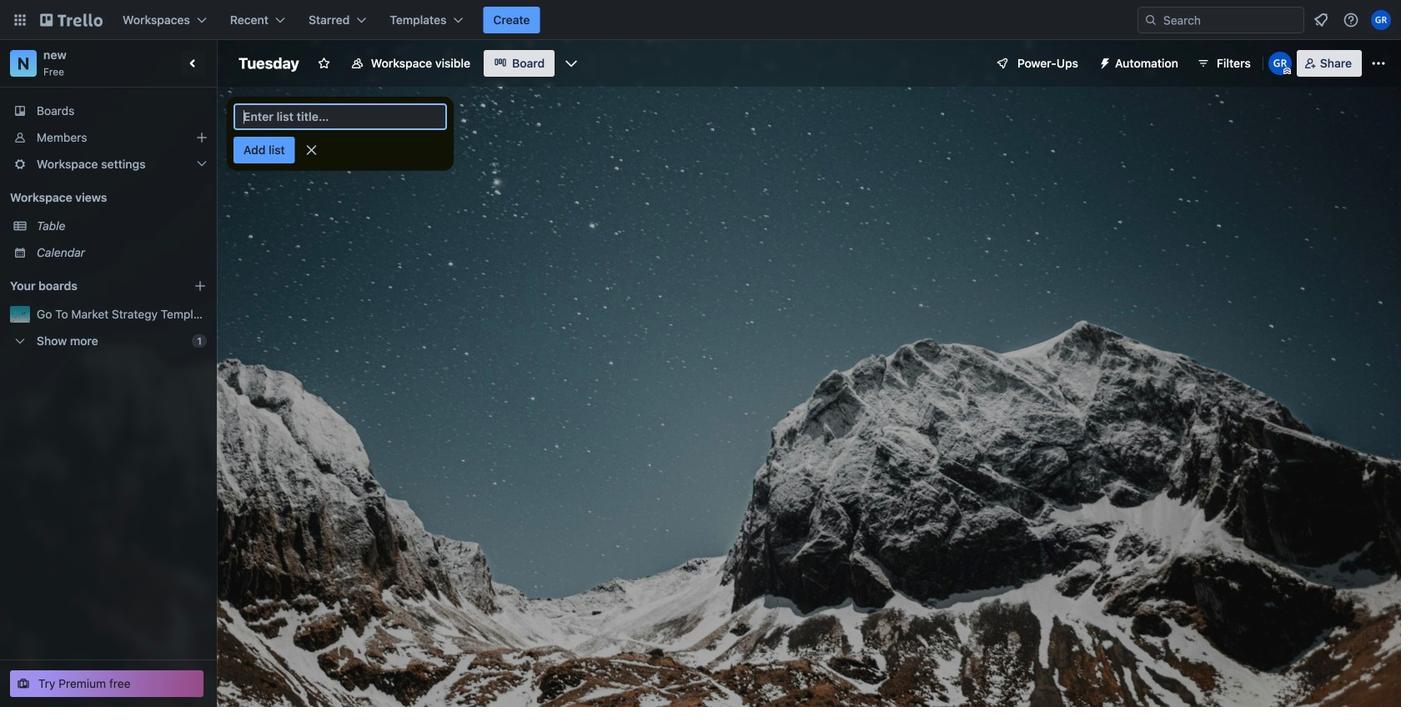 Task type: describe. For each thing, give the bounding box(es) containing it.
open information menu image
[[1343, 12, 1360, 28]]

sm image
[[1092, 50, 1115, 73]]

add board image
[[194, 279, 207, 293]]

customize views image
[[563, 55, 580, 72]]

greg robinson (gregrobinson96) image
[[1269, 52, 1292, 75]]

cancel list editing image
[[303, 142, 320, 159]]

this member is an admin of this board. image
[[1284, 68, 1291, 75]]



Task type: locate. For each thing, give the bounding box(es) containing it.
Board name text field
[[230, 50, 308, 77]]

search image
[[1145, 13, 1158, 27]]

Enter list title… text field
[[234, 103, 447, 130]]

workspace navigation collapse icon image
[[182, 52, 205, 75]]

back to home image
[[40, 7, 103, 33]]

show menu image
[[1371, 55, 1387, 72]]

0 notifications image
[[1312, 10, 1332, 30]]

greg robinson (gregrobinson96) image
[[1372, 10, 1392, 30]]

your boards with 2 items element
[[10, 276, 169, 296]]

Search field
[[1158, 8, 1304, 32]]

primary element
[[0, 0, 1402, 40]]

star or unstar board image
[[318, 57, 331, 70]]



Task type: vqa. For each thing, say whether or not it's contained in the screenshot.
Cancel list editing image
yes



